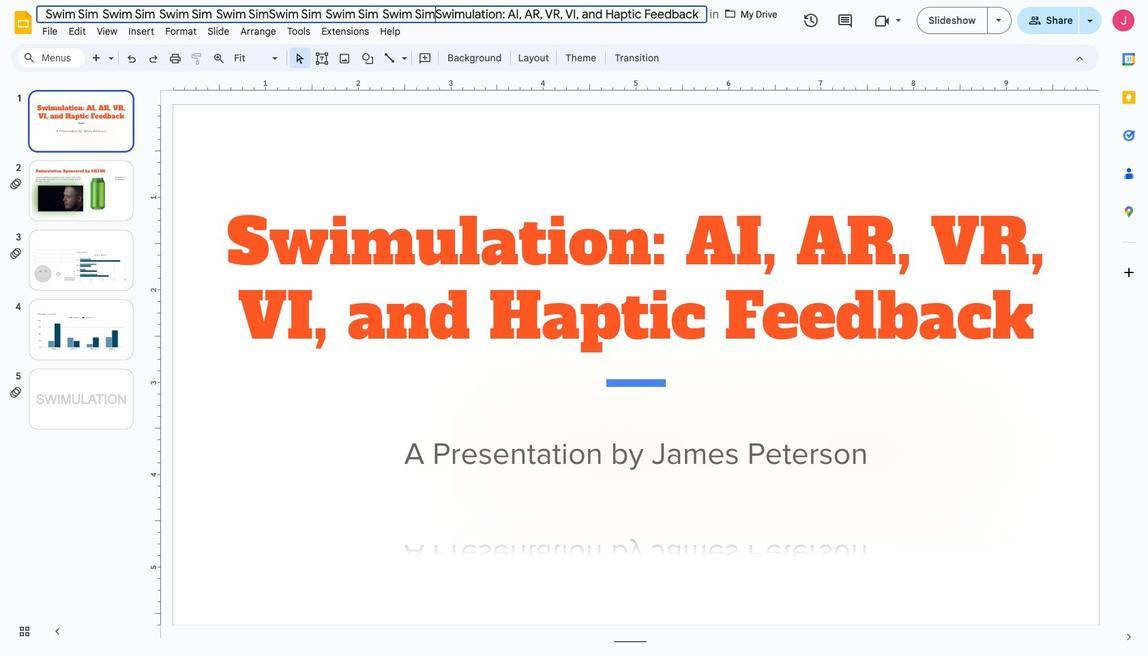 Task type: vqa. For each thing, say whether or not it's contained in the screenshot.
LINE icon
yes



Task type: describe. For each thing, give the bounding box(es) containing it.
add comment (⌘+option+m) image
[[418, 52, 432, 65]]

Zoom field
[[230, 48, 284, 68]]

Rename text field
[[36, 5, 707, 23]]

hide the menus (ctrl+shift+f) image
[[1073, 52, 1087, 65]]

slides home image
[[11, 10, 35, 35]]

new slide with layout image
[[105, 49, 114, 54]]

main toolbar
[[85, 48, 666, 68]]

3 menu item from the left
[[91, 23, 123, 40]]

menu bar banner
[[0, 0, 1148, 657]]

10 menu item from the left
[[375, 23, 406, 40]]

last edit was on october 30, 2023 image
[[803, 12, 820, 29]]

zoom image
[[212, 52, 226, 65]]

undo (⌘z) image
[[125, 52, 138, 65]]

9 menu item from the left
[[316, 23, 375, 40]]

2 menu item from the left
[[63, 23, 91, 40]]

quick sharing actions image
[[1087, 20, 1093, 41]]

4 menu item from the left
[[123, 23, 160, 40]]

menu bar inside the menu bar banner
[[37, 18, 406, 40]]

located in my drive google drive folder element
[[707, 5, 780, 22]]

Menus field
[[17, 48, 85, 68]]

5 menu item from the left
[[160, 23, 202, 40]]

redo (⌘y) image
[[147, 52, 160, 65]]

show all comments image
[[837, 13, 853, 29]]

presentation options image
[[996, 19, 1001, 22]]



Task type: locate. For each thing, give the bounding box(es) containing it.
select (esc) image
[[293, 52, 307, 65]]

navigation
[[0, 77, 150, 657]]

line image
[[383, 52, 397, 65]]

8 menu item from the left
[[282, 23, 316, 40]]

tab list inside the menu bar banner
[[1110, 40, 1148, 619]]

share. shared with 3 people. image
[[1028, 14, 1041, 26]]

Zoom text field
[[232, 48, 270, 68]]

material image
[[724, 7, 737, 20]]

menu bar
[[37, 18, 406, 40]]

7 menu item from the left
[[235, 23, 282, 40]]

6 menu item from the left
[[202, 23, 235, 40]]

1 menu item from the left
[[37, 23, 63, 40]]

application
[[0, 0, 1148, 657]]

insert image image
[[337, 48, 352, 68]]

menu item up the new slide with layout icon
[[91, 23, 123, 40]]

paint format image
[[190, 52, 204, 65]]

menu item up select (esc) icon
[[282, 23, 316, 40]]

print (⌘p) image
[[168, 52, 182, 65]]

menu item up select line icon on the top left
[[375, 23, 406, 40]]

menu item up new slide (ctrl+m) icon
[[63, 23, 91, 40]]

menu item
[[37, 23, 63, 40], [63, 23, 91, 40], [91, 23, 123, 40], [123, 23, 160, 40], [160, 23, 202, 40], [202, 23, 235, 40], [235, 23, 282, 40], [282, 23, 316, 40], [316, 23, 375, 40], [375, 23, 406, 40]]

menu item up 'zoom' field
[[235, 23, 282, 40]]

text box image
[[315, 52, 329, 65]]

tab list
[[1110, 40, 1148, 619]]

menu item up undo (⌘z) icon
[[123, 23, 160, 40]]

new slide (ctrl+m) image
[[90, 52, 104, 65]]

menu item up print (⌘p) 'image'
[[160, 23, 202, 40]]

menu item up insert image
[[316, 23, 375, 40]]

menu item up 'menus' field
[[37, 23, 63, 40]]

select line image
[[398, 49, 407, 54]]

shape image
[[360, 48, 376, 68]]

menu item up zoom "icon"
[[202, 23, 235, 40]]



